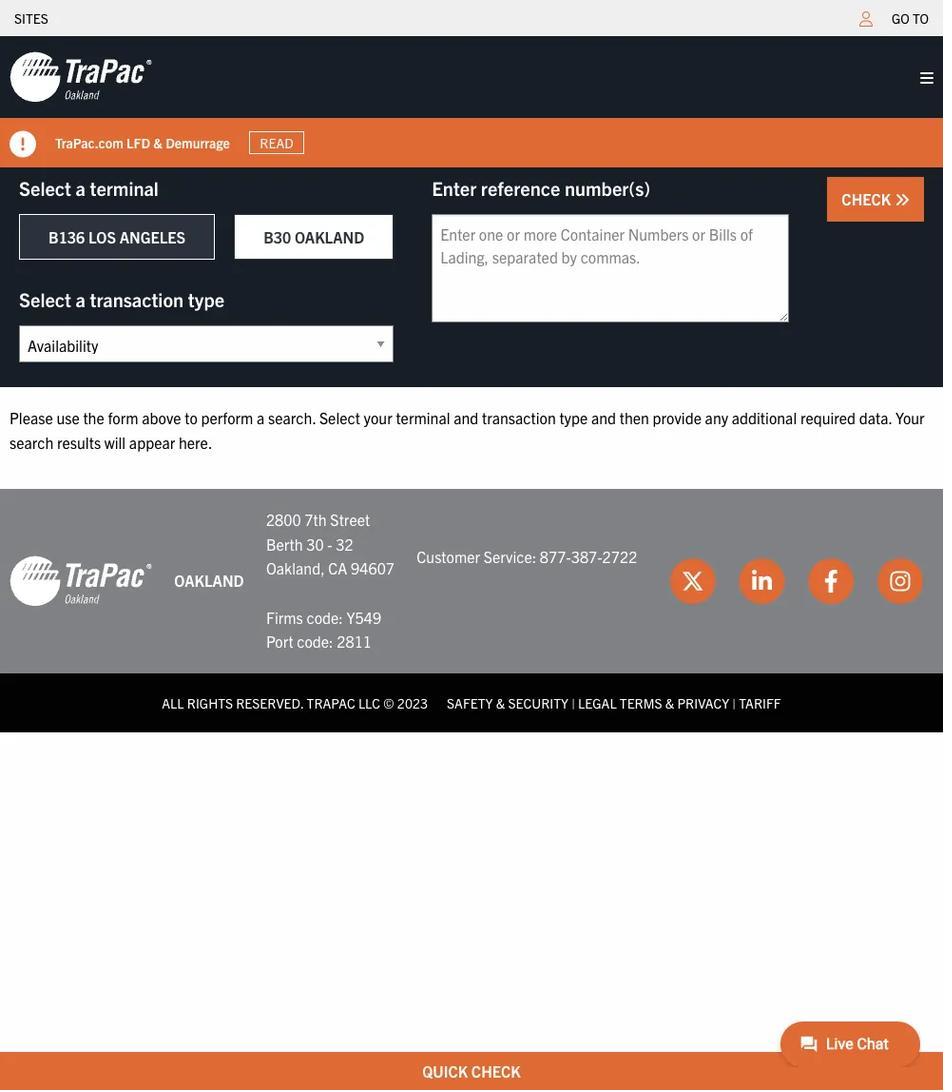 Task type: vqa. For each thing, say whether or not it's contained in the screenshot.
the corporate
no



Task type: describe. For each thing, give the bounding box(es) containing it.
llc
[[359, 694, 381, 711]]

1 and from the left
[[454, 408, 479, 427]]

0 horizontal spatial &
[[153, 134, 163, 151]]

0 horizontal spatial check
[[472, 1062, 521, 1081]]

oakland,
[[266, 559, 325, 578]]

check inside button
[[842, 189, 895, 208]]

a inside please use the form above to perform a search. select your terminal and transaction type and then provide any additional required data. your search results will appear here.
[[257, 408, 265, 427]]

solid image
[[10, 131, 36, 158]]

will
[[104, 432, 126, 451]]

read
[[260, 134, 294, 151]]

terms
[[620, 694, 663, 711]]

trapac
[[307, 694, 355, 711]]

ca
[[328, 559, 348, 578]]

reference
[[481, 176, 561, 200]]

2 | from the left
[[733, 694, 736, 711]]

use
[[57, 408, 80, 427]]

all
[[162, 694, 184, 711]]

rights
[[187, 694, 233, 711]]

0 horizontal spatial type
[[188, 287, 225, 311]]

solid image inside check button
[[895, 192, 910, 207]]

search
[[10, 432, 54, 451]]

877-
[[540, 547, 571, 566]]

2811
[[337, 632, 372, 651]]

required
[[801, 408, 856, 427]]

results
[[57, 432, 101, 451]]

b30 oakland
[[264, 227, 365, 246]]

2 and from the left
[[592, 408, 616, 427]]

a for transaction
[[76, 287, 86, 311]]

select a transaction type
[[19, 287, 225, 311]]

light image
[[860, 11, 873, 27]]

select a terminal
[[19, 176, 159, 200]]

additional
[[732, 408, 797, 427]]

32
[[336, 534, 354, 553]]

your
[[364, 408, 393, 427]]

7th
[[305, 510, 327, 529]]

go
[[892, 10, 910, 27]]

b30
[[264, 227, 291, 246]]

terminal inside please use the form above to perform a search. select your terminal and transaction type and then provide any additional required data. your search results will appear here.
[[396, 408, 450, 427]]

please use the form above to perform a search. select your terminal and transaction type and then provide any additional required data. your search results will appear here.
[[10, 408, 925, 451]]

a for terminal
[[76, 176, 86, 200]]

Enter reference number(s) text field
[[432, 214, 790, 322]]

safety & security link
[[447, 694, 569, 711]]

security
[[508, 694, 569, 711]]

to
[[185, 408, 198, 427]]

any
[[705, 408, 729, 427]]

sites
[[14, 10, 48, 27]]

b136
[[49, 227, 85, 246]]

check button
[[828, 177, 925, 222]]

1 horizontal spatial oakland
[[295, 227, 365, 246]]

please
[[10, 408, 53, 427]]

1 vertical spatial oakland
[[174, 571, 244, 590]]

then
[[620, 408, 650, 427]]

type inside please use the form above to perform a search. select your terminal and transaction type and then provide any additional required data. your search results will appear here.
[[560, 408, 588, 427]]

1 horizontal spatial &
[[496, 694, 505, 711]]

1 oakland image from the top
[[10, 50, 152, 104]]

legal
[[578, 694, 617, 711]]



Task type: locate. For each thing, give the bounding box(es) containing it.
& right the safety on the bottom of page
[[496, 694, 505, 711]]

a left search.
[[257, 408, 265, 427]]

1 horizontal spatial and
[[592, 408, 616, 427]]

select down b136
[[19, 287, 71, 311]]

code: up the 2811
[[307, 607, 343, 626]]

2722
[[603, 547, 638, 566]]

firms code:  y549 port code:  2811
[[266, 607, 382, 651]]

customer
[[417, 547, 480, 566]]

firms
[[266, 607, 303, 626]]

privacy
[[678, 694, 730, 711]]

select
[[19, 176, 71, 200], [19, 287, 71, 311], [320, 408, 360, 427]]

trapac.com lfd & demurrage
[[55, 134, 230, 151]]

banner
[[0, 36, 944, 167]]

oakland image
[[10, 50, 152, 104], [10, 555, 152, 608]]

0 vertical spatial oakland image
[[10, 50, 152, 104]]

transaction inside please use the form above to perform a search. select your terminal and transaction type and then provide any additional required data. your search results will appear here.
[[482, 408, 556, 427]]

code:
[[307, 607, 343, 626], [297, 632, 334, 651]]

1 vertical spatial transaction
[[482, 408, 556, 427]]

2 oakland image from the top
[[10, 555, 152, 608]]

1 vertical spatial check
[[472, 1062, 521, 1081]]

trapac.com
[[55, 134, 123, 151]]

a down b136
[[76, 287, 86, 311]]

demurrage
[[166, 134, 230, 151]]

customer service: 877-387-2722
[[417, 547, 638, 566]]

enter reference number(s)
[[432, 176, 651, 200]]

2 vertical spatial a
[[257, 408, 265, 427]]

0 horizontal spatial |
[[572, 694, 575, 711]]

1 vertical spatial solid image
[[895, 192, 910, 207]]

& right lfd
[[153, 134, 163, 151]]

oakland right "b30"
[[295, 227, 365, 246]]

number(s)
[[565, 176, 651, 200]]

banner containing trapac.com lfd & demurrage
[[0, 36, 944, 167]]

|
[[572, 694, 575, 711], [733, 694, 736, 711]]

0 horizontal spatial transaction
[[90, 287, 184, 311]]

0 vertical spatial a
[[76, 176, 86, 200]]

and
[[454, 408, 479, 427], [592, 408, 616, 427]]

1 horizontal spatial type
[[560, 408, 588, 427]]

legal terms & privacy link
[[578, 694, 730, 711]]

2800 7th street berth 30 - 32 oakland, ca 94607
[[266, 510, 395, 578]]

1 vertical spatial code:
[[297, 632, 334, 651]]

lfd
[[127, 134, 150, 151]]

terminal
[[90, 176, 159, 200], [396, 408, 450, 427]]

1 | from the left
[[572, 694, 575, 711]]

0 vertical spatial terminal
[[90, 176, 159, 200]]

code: right port
[[297, 632, 334, 651]]

and left then
[[592, 408, 616, 427]]

0 vertical spatial solid image
[[921, 70, 934, 86]]

oakland left oakland, at the left of the page
[[174, 571, 244, 590]]

select down solid image
[[19, 176, 71, 200]]

solid image inside "banner"
[[921, 70, 934, 86]]

387-
[[571, 547, 603, 566]]

1 horizontal spatial transaction
[[482, 408, 556, 427]]

port
[[266, 632, 294, 651]]

a down trapac.com
[[76, 176, 86, 200]]

tariff link
[[739, 694, 782, 711]]

2 horizontal spatial &
[[666, 694, 675, 711]]

quick check link
[[0, 1052, 944, 1090]]

| left the "legal"
[[572, 694, 575, 711]]

1 vertical spatial terminal
[[396, 408, 450, 427]]

perform
[[201, 408, 253, 427]]

reserved.
[[236, 694, 304, 711]]

data.
[[860, 408, 893, 427]]

1 vertical spatial select
[[19, 287, 71, 311]]

terminal down lfd
[[90, 176, 159, 200]]

go to
[[892, 10, 929, 27]]

check
[[842, 189, 895, 208], [472, 1062, 521, 1081]]

all rights reserved. trapac llc © 2023
[[162, 694, 428, 711]]

1 vertical spatial type
[[560, 408, 588, 427]]

select for select a transaction type
[[19, 287, 71, 311]]

a
[[76, 176, 86, 200], [76, 287, 86, 311], [257, 408, 265, 427]]

1 horizontal spatial terminal
[[396, 408, 450, 427]]

footer containing 2800 7th street
[[0, 489, 944, 733]]

appear
[[129, 432, 175, 451]]

0 horizontal spatial solid image
[[895, 192, 910, 207]]

©
[[384, 694, 394, 711]]

0 horizontal spatial and
[[454, 408, 479, 427]]

2800
[[266, 510, 301, 529]]

1 horizontal spatial solid image
[[921, 70, 934, 86]]

| left tariff
[[733, 694, 736, 711]]

terminal right your on the left of the page
[[396, 408, 450, 427]]

0 vertical spatial select
[[19, 176, 71, 200]]

type
[[188, 287, 225, 311], [560, 408, 588, 427]]

and right your on the left of the page
[[454, 408, 479, 427]]

1 horizontal spatial |
[[733, 694, 736, 711]]

quick check
[[423, 1062, 521, 1081]]

b136 los angeles
[[49, 227, 186, 246]]

provide
[[653, 408, 702, 427]]

0 horizontal spatial terminal
[[90, 176, 159, 200]]

select left your on the left of the page
[[320, 408, 360, 427]]

search.
[[268, 408, 316, 427]]

berth
[[266, 534, 303, 553]]

safety
[[447, 694, 493, 711]]

& right terms
[[666, 694, 675, 711]]

above
[[142, 408, 181, 427]]

1 horizontal spatial check
[[842, 189, 895, 208]]

read link
[[249, 131, 305, 154]]

safety & security | legal terms & privacy | tariff
[[447, 694, 782, 711]]

2 vertical spatial select
[[320, 408, 360, 427]]

transaction
[[90, 287, 184, 311], [482, 408, 556, 427]]

1 vertical spatial a
[[76, 287, 86, 311]]

0 vertical spatial oakland
[[295, 227, 365, 246]]

0 horizontal spatial oakland
[[174, 571, 244, 590]]

to
[[913, 10, 929, 27]]

select for select a terminal
[[19, 176, 71, 200]]

enter
[[432, 176, 477, 200]]

30
[[307, 534, 324, 553]]

2023
[[397, 694, 428, 711]]

street
[[330, 510, 370, 529]]

1 vertical spatial oakland image
[[10, 555, 152, 608]]

here.
[[179, 432, 213, 451]]

0 vertical spatial transaction
[[90, 287, 184, 311]]

your
[[896, 408, 925, 427]]

0 vertical spatial check
[[842, 189, 895, 208]]

select inside please use the form above to perform a search. select your terminal and transaction type and then provide any additional required data. your search results will appear here.
[[320, 408, 360, 427]]

quick
[[423, 1062, 468, 1081]]

angeles
[[120, 227, 186, 246]]

94607
[[351, 559, 395, 578]]

y549
[[347, 607, 382, 626]]

los
[[88, 227, 116, 246]]

form
[[108, 408, 138, 427]]

0 vertical spatial type
[[188, 287, 225, 311]]

0 vertical spatial code:
[[307, 607, 343, 626]]

the
[[83, 408, 104, 427]]

footer
[[0, 489, 944, 733]]

oakland
[[295, 227, 365, 246], [174, 571, 244, 590]]

tariff
[[739, 694, 782, 711]]

&
[[153, 134, 163, 151], [496, 694, 505, 711], [666, 694, 675, 711]]

solid image
[[921, 70, 934, 86], [895, 192, 910, 207]]

-
[[328, 534, 333, 553]]

service:
[[484, 547, 537, 566]]



